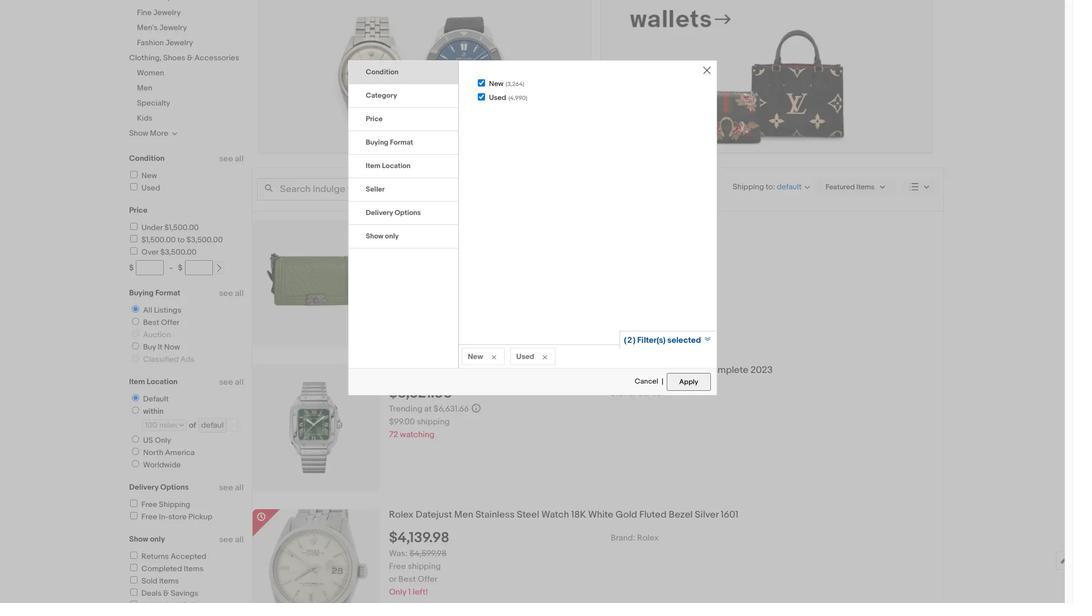 Task type: vqa. For each thing, say whether or not it's contained in the screenshot.
the rightmost Delivery Options
yes



Task type: describe. For each thing, give the bounding box(es) containing it.
men link
[[137, 83, 152, 93]]

0 vertical spatial offer
[[161, 318, 179, 328]]

1 vertical spatial green
[[633, 365, 660, 376]]

default
[[143, 395, 169, 404]]

buying format inside tab list
[[366, 138, 413, 147]]

sold items
[[141, 577, 179, 586]]

$ for maximum value text box
[[178, 263, 183, 273]]

free in-store pickup link
[[129, 513, 212, 522]]

light
[[610, 220, 632, 231]]

worldwide link
[[127, 461, 183, 470]]

$6,321.00
[[389, 385, 452, 402]]

1 horizontal spatial steel
[[575, 365, 598, 376]]

in-
[[159, 513, 168, 522]]

Deals & Savings checkbox
[[130, 589, 138, 596]]

to
[[178, 235, 185, 245]]

store
[[168, 513, 187, 522]]

flap
[[590, 220, 608, 231]]

0 vertical spatial price
[[366, 115, 383, 124]]

clothing,
[[129, 53, 162, 63]]

0 horizontal spatial delivery
[[129, 483, 159, 492]]

$99.00
[[389, 417, 415, 427]]

cartier santos medium 35.1mm wssa0061 steel roman green dial new/complete 2023 link
[[389, 365, 944, 376]]

0 vertical spatial jewelry
[[153, 8, 181, 17]]

only inside tab list
[[385, 232, 399, 241]]

0 horizontal spatial &
[[163, 589, 169, 599]]

2 vertical spatial new
[[468, 352, 483, 361]]

show more button
[[129, 129, 178, 138]]

72
[[389, 430, 398, 440]]

& inside 'clothing, shoes & accessories women men specialty kids'
[[187, 53, 193, 63]]

watches image
[[259, 0, 591, 152]]

Free In-store Pickup checkbox
[[130, 513, 138, 520]]

0 horizontal spatial only
[[150, 535, 165, 544]]

buying inside tab list
[[366, 138, 388, 147]]

Classified Ads radio
[[132, 355, 139, 362]]

New checkbox
[[130, 171, 138, 178]]

free shipping link
[[129, 500, 190, 510]]

within
[[143, 407, 164, 416]]

see all for all listings
[[219, 288, 244, 299]]

deals
[[141, 589, 162, 599]]

Sold Items checkbox
[[130, 577, 138, 584]]

4,990
[[510, 95, 526, 102]]

see for all listings
[[219, 288, 233, 299]]

fine jewelry men's jewelry fashion jewelry
[[137, 8, 193, 48]]

tab list containing condition
[[349, 61, 458, 249]]

more
[[150, 129, 168, 138]]

show more
[[129, 129, 168, 138]]

-
[[169, 263, 173, 273]]

condition inside tab list
[[366, 68, 399, 77]]

brand: for cartier
[[611, 388, 635, 399]]

North America radio
[[132, 448, 139, 456]]

free inside brand: rolex was: $4,599.98 free shipping or best offer only 1 left!
[[389, 562, 406, 572]]

roman
[[600, 365, 630, 376]]

white
[[588, 510, 613, 521]]

0 vertical spatial $1,500.00
[[164, 223, 199, 233]]

north america link
[[127, 448, 197, 458]]

US Only radio
[[132, 436, 139, 443]]

kids
[[137, 113, 152, 123]]

chevron
[[459, 220, 497, 231]]

2 vertical spatial )
[[633, 335, 636, 346]]

see for returns accepted
[[219, 535, 233, 546]]

see all for returns accepted
[[219, 535, 244, 546]]

silver
[[695, 510, 719, 521]]

0 vertical spatial $3,500.00
[[186, 235, 223, 245]]

submit price range image
[[215, 265, 223, 272]]

1 vertical spatial steel
[[517, 510, 539, 521]]

see all for free shipping
[[219, 483, 244, 494]]

0 horizontal spatial price
[[129, 206, 148, 215]]

specialty
[[137, 98, 170, 108]]

under
[[141, 223, 163, 233]]

cancel
[[635, 377, 658, 386]]

deals & savings
[[141, 589, 198, 599]]

$99.00 shipping 72 watching
[[389, 417, 450, 440]]

cartier santos medium 35.1mm wssa0061 steel roman green dial new/complete 2023 image
[[253, 381, 380, 476]]

accessories
[[195, 53, 239, 63]]

completed items link
[[129, 565, 204, 574]]

all listings
[[143, 306, 181, 315]]

2 vertical spatial jewelry
[[166, 38, 193, 48]]

0 horizontal spatial medium
[[454, 365, 490, 376]]

Completed Items checkbox
[[130, 565, 138, 572]]

rolex datejust men stainless steel watch 18k white gold fluted bezel silver 1601 link
[[389, 510, 944, 521]]

0 horizontal spatial used
[[141, 183, 160, 193]]

1 vertical spatial item
[[129, 377, 145, 387]]

us only link
[[127, 436, 173, 446]]

best inside brand: rolex was: $4,599.98 free shipping or best offer only 1 left!
[[398, 574, 416, 585]]

fine
[[137, 8, 152, 17]]

trending at $6,631.66
[[389, 404, 469, 414]]

1 vertical spatial delivery options
[[129, 483, 189, 492]]

handbags image
[[601, 0, 932, 152]]

savings
[[171, 589, 198, 599]]

of
[[189, 421, 196, 430]]

2 vertical spatial used
[[516, 352, 534, 361]]

2 vertical spatial show
[[129, 535, 148, 544]]

trending
[[389, 404, 423, 414]]

Default radio
[[132, 395, 139, 402]]

Over $3,500.00 checkbox
[[130, 248, 138, 255]]

$4,599.98
[[410, 549, 447, 559]]

america
[[165, 448, 195, 458]]

returns
[[141, 552, 169, 562]]

calfskin
[[422, 220, 457, 231]]

brand: rolex was: $4,599.98 free shipping or best offer only 1 left!
[[389, 533, 659, 598]]

3,264
[[507, 80, 523, 88]]

$4,139.98
[[389, 530, 449, 547]]

buy it now link
[[127, 343, 182, 352]]

brand: cartier
[[611, 388, 664, 399]]

1 horizontal spatial used
[[489, 94, 506, 103]]

1 vertical spatial format
[[155, 288, 180, 298]]

men inside 'clothing, shoes & accessories women men specialty kids'
[[137, 83, 152, 93]]

see for new
[[219, 154, 233, 164]]

) for used
[[526, 95, 527, 102]]

$1,500.00 to $3,500.00 checkbox
[[130, 235, 138, 243]]

classified ads link
[[127, 355, 197, 364]]

rolex inside brand: rolex was: $4,599.98 free shipping or best offer only 1 left!
[[637, 533, 659, 544]]

under $1,500.00
[[141, 223, 199, 233]]

see all button for new
[[219, 154, 244, 164]]

returns accepted link
[[129, 552, 206, 562]]

listings
[[154, 306, 181, 315]]

Returns Accepted checkbox
[[130, 552, 138, 560]]

1 horizontal spatial men
[[454, 510, 473, 521]]

new ( 3,264 )
[[489, 79, 524, 88]]

see all button for default
[[219, 377, 244, 388]]

ads
[[180, 355, 194, 364]]

0 horizontal spatial best
[[143, 318, 159, 328]]

boy
[[572, 220, 588, 231]]

0 horizontal spatial rolex
[[389, 510, 414, 521]]

1 vertical spatial condition
[[129, 154, 165, 163]]

Minimum Value text field
[[136, 260, 164, 276]]

1 vertical spatial $1,500.00
[[141, 235, 176, 245]]

shipping inside brand: rolex was: $4,599.98 free shipping or best offer only 1 left!
[[408, 562, 441, 572]]

accepted
[[171, 552, 206, 562]]

all for default
[[235, 377, 244, 388]]

north
[[143, 448, 163, 458]]

rolex datejust men stainless steel watch 18k white gold fluted bezel silver 1601 image
[[261, 510, 371, 604]]

rolex datejust men stainless steel watch 18k white gold fluted bezel silver 1601
[[389, 510, 739, 521]]

kids link
[[137, 113, 152, 123]]

0 vertical spatial medium
[[534, 220, 569, 231]]

under $1,500.00 link
[[129, 223, 199, 233]]

2 vertical spatial (
[[624, 335, 626, 346]]

Authorized Seller checkbox
[[130, 601, 138, 604]]

see all button for free shipping
[[219, 483, 244, 494]]

0 vertical spatial green
[[634, 220, 661, 231]]

18k
[[571, 510, 586, 521]]

clothing, shoes & accessories women men specialty kids
[[129, 53, 239, 123]]

best offer link
[[127, 318, 182, 328]]

wssa0061
[[526, 365, 573, 376]]

chanel calfskin chevron quilted medium boy flap light green bag
[[389, 220, 681, 231]]

at
[[424, 404, 432, 414]]

see for default
[[219, 377, 233, 388]]

2023
[[751, 365, 773, 376]]

over
[[141, 248, 159, 257]]

all for free shipping
[[235, 483, 244, 494]]

( for new
[[506, 80, 507, 88]]

0 horizontal spatial buying
[[129, 288, 154, 298]]

1 vertical spatial $3,500.00
[[160, 248, 197, 257]]

completed
[[141, 565, 182, 574]]

1 vertical spatial jewelry
[[159, 23, 187, 32]]

close image
[[703, 67, 711, 74]]

deals & savings link
[[129, 589, 198, 599]]

within radio
[[132, 407, 139, 414]]



Task type: locate. For each thing, give the bounding box(es) containing it.
santos
[[422, 365, 452, 376]]

buying
[[366, 138, 388, 147], [129, 288, 154, 298]]

1 horizontal spatial item
[[366, 162, 381, 170]]

$3,500.00 down to
[[160, 248, 197, 257]]

1 horizontal spatial buying format
[[366, 138, 413, 147]]

location inside tab list
[[382, 162, 411, 170]]

1 horizontal spatial (
[[509, 95, 510, 102]]

1 vertical spatial location
[[147, 377, 178, 387]]

3 see all button from the top
[[219, 377, 244, 388]]

1 vertical spatial rolex
[[637, 533, 659, 544]]

0 horizontal spatial offer
[[161, 318, 179, 328]]

brand: for rolex
[[611, 533, 635, 544]]

0 vertical spatial brand:
[[611, 388, 635, 399]]

5 see all from the top
[[219, 535, 244, 546]]

dialog
[[0, 0, 1073, 604]]

0 vertical spatial )
[[523, 80, 524, 88]]

show only
[[366, 232, 399, 241], [129, 535, 165, 544]]

buy
[[143, 343, 156, 352]]

see for free shipping
[[219, 483, 233, 494]]

) inside used ( 4,990 )
[[526, 95, 527, 102]]

medium right santos
[[454, 365, 490, 376]]

shoes
[[163, 53, 185, 63]]

brand:
[[611, 388, 635, 399], [611, 533, 635, 544]]

1 all from the top
[[235, 154, 244, 164]]

men down women
[[137, 83, 152, 93]]

new link
[[129, 171, 157, 181]]

show only inside tab list
[[366, 232, 399, 241]]

rolex down the fluted
[[637, 533, 659, 544]]

only inside brand: rolex was: $4,599.98 free shipping or best offer only 1 left!
[[389, 587, 406, 598]]

free in-store pickup
[[141, 513, 212, 522]]

specialty link
[[137, 98, 170, 108]]

see all button for all listings
[[219, 288, 244, 299]]

3 see all from the top
[[219, 377, 244, 388]]

1 horizontal spatial buying
[[366, 138, 388, 147]]

or
[[389, 574, 397, 585]]

offer up left!
[[418, 574, 438, 585]]

&
[[187, 53, 193, 63], [163, 589, 169, 599]]

steel left watch
[[517, 510, 539, 521]]

0 vertical spatial options
[[395, 209, 421, 217]]

Maximum Value text field
[[185, 260, 213, 276]]

Worldwide radio
[[132, 461, 139, 468]]

options up shipping at the left bottom
[[160, 483, 189, 492]]

item up seller
[[366, 162, 381, 170]]

Apply submit
[[667, 373, 711, 391]]

1 brand: from the top
[[611, 388, 635, 399]]

jewelry
[[153, 8, 181, 17], [159, 23, 187, 32], [166, 38, 193, 48]]

offer down listings
[[161, 318, 179, 328]]

items up "deals & savings"
[[159, 577, 179, 586]]

1 see all from the top
[[219, 154, 244, 164]]

1 vertical spatial price
[[129, 206, 148, 215]]

None checkbox
[[478, 79, 485, 87]]

delivery options up free shipping link
[[129, 483, 189, 492]]

1 vertical spatial best
[[398, 574, 416, 585]]

jewelry up clothing, shoes & accessories link
[[166, 38, 193, 48]]

1 vertical spatial brand:
[[611, 533, 635, 544]]

steel left roman
[[575, 365, 598, 376]]

free for free shipping
[[141, 500, 157, 510]]

brand: down roman
[[611, 388, 635, 399]]

seller
[[366, 185, 385, 194]]

(
[[506, 80, 507, 88], [509, 95, 510, 102], [624, 335, 626, 346]]

worldwide
[[143, 461, 181, 470]]

) inside "new ( 3,264 )"
[[523, 80, 524, 88]]

item inside tab list
[[366, 162, 381, 170]]

category
[[366, 91, 397, 100]]

show only down chanel on the top of page
[[366, 232, 399, 241]]

dialog containing (
[[0, 0, 1073, 604]]

0 horizontal spatial item location
[[129, 377, 178, 387]]

cartier
[[389, 365, 419, 376], [637, 388, 664, 399]]

2 horizontal spatial new
[[489, 79, 504, 88]]

rolex
[[389, 510, 414, 521], [637, 533, 659, 544]]

Free Shipping checkbox
[[130, 500, 138, 508]]

used down new link
[[141, 183, 160, 193]]

1 horizontal spatial delivery options
[[366, 209, 421, 217]]

0 vertical spatial buying
[[366, 138, 388, 147]]

2 brand: from the top
[[611, 533, 635, 544]]

1 vertical spatial )
[[526, 95, 527, 102]]

)
[[523, 80, 524, 88], [526, 95, 527, 102], [633, 335, 636, 346]]

fashion
[[137, 38, 164, 48]]

green up the cancel
[[633, 365, 660, 376]]

fine jewelry link
[[137, 8, 181, 17]]

free right free shipping checkbox
[[141, 500, 157, 510]]

cartier santos medium 35.1mm wssa0061 steel roman green dial new/complete 2023
[[389, 365, 773, 376]]

buying format up all listings link
[[129, 288, 180, 298]]

format down the category
[[390, 138, 413, 147]]

1 see from the top
[[219, 154, 233, 164]]

$1,500.00 up to
[[164, 223, 199, 233]]

2 $ from the left
[[178, 263, 183, 273]]

over $3,500.00
[[141, 248, 197, 257]]

medium
[[534, 220, 569, 231], [454, 365, 490, 376]]

only up north america link at the left
[[155, 436, 171, 446]]

left!
[[413, 587, 428, 598]]

used
[[489, 94, 506, 103], [141, 183, 160, 193], [516, 352, 534, 361]]

0 horizontal spatial items
[[159, 577, 179, 586]]

1 horizontal spatial medium
[[534, 220, 569, 231]]

chanel calfskin chevron quilted medium boy flap light green bag link
[[389, 220, 944, 232]]

1 horizontal spatial cartier
[[637, 388, 664, 399]]

4 all from the top
[[235, 483, 244, 494]]

bezel
[[669, 510, 693, 521]]

( inside used ( 4,990 )
[[509, 95, 510, 102]]

1 vertical spatial used
[[141, 183, 160, 193]]

item up default radio
[[129, 377, 145, 387]]

all for returns accepted
[[235, 535, 244, 546]]

jewelry up the fashion jewelry link
[[159, 23, 187, 32]]

shipping down $4,599.98
[[408, 562, 441, 572]]

1
[[408, 587, 411, 598]]

0 horizontal spatial new
[[141, 171, 157, 181]]

$ right -
[[178, 263, 183, 273]]

$ for "minimum value" text box
[[129, 263, 134, 273]]

0 vertical spatial cartier
[[389, 365, 419, 376]]

1 vertical spatial free
[[141, 513, 157, 522]]

see all button for returns accepted
[[219, 535, 244, 546]]

options inside tab list
[[395, 209, 421, 217]]

$1,500.00 to $3,500.00
[[141, 235, 223, 245]]

used down "new ( 3,264 )" in the left of the page
[[489, 94, 506, 103]]

item location up default
[[129, 377, 178, 387]]

Best Offer radio
[[132, 318, 139, 325]]

1 horizontal spatial rolex
[[637, 533, 659, 544]]

jewelry up men's jewelry link
[[153, 8, 181, 17]]

see all for default
[[219, 377, 244, 388]]

best up auction link
[[143, 318, 159, 328]]

1 horizontal spatial item location
[[366, 162, 411, 170]]

go image
[[228, 422, 236, 430]]

used up 35.1mm
[[516, 352, 534, 361]]

location up seller
[[382, 162, 411, 170]]

show
[[129, 129, 148, 138], [366, 232, 383, 241], [129, 535, 148, 544]]

1 vertical spatial buying
[[129, 288, 154, 298]]

shipping down 'trending at $6,631.66'
[[417, 417, 450, 427]]

( left '2'
[[624, 335, 626, 346]]

) for new
[[523, 80, 524, 88]]

1 horizontal spatial items
[[184, 565, 204, 574]]

delivery down seller
[[366, 209, 393, 217]]

& down sold items
[[163, 589, 169, 599]]

all for new
[[235, 154, 244, 164]]

delivery options inside tab list
[[366, 209, 421, 217]]

( inside "new ( 3,264 )"
[[506, 80, 507, 88]]

( down "new ( 3,264 )" in the left of the page
[[509, 95, 510, 102]]

buying up seller
[[366, 138, 388, 147]]

buying format down the category
[[366, 138, 413, 147]]

None text field
[[601, 0, 932, 153]]

condition up the category
[[366, 68, 399, 77]]

1 vertical spatial medium
[[454, 365, 490, 376]]

1 horizontal spatial condition
[[366, 68, 399, 77]]

only left the 1
[[389, 587, 406, 598]]

1 see all button from the top
[[219, 154, 244, 164]]

items for completed items
[[184, 565, 204, 574]]

quilted
[[499, 220, 531, 231]]

1 vertical spatial men
[[454, 510, 473, 521]]

cartier up $6,321.00
[[389, 365, 419, 376]]

0 vertical spatial buying format
[[366, 138, 413, 147]]

4 see all from the top
[[219, 483, 244, 494]]

0 horizontal spatial delivery options
[[129, 483, 189, 492]]

item location inside tab list
[[366, 162, 411, 170]]

1 vertical spatial show
[[366, 232, 383, 241]]

3 see from the top
[[219, 377, 233, 388]]

only down chanel on the top of page
[[385, 232, 399, 241]]

0 vertical spatial format
[[390, 138, 413, 147]]

1 horizontal spatial format
[[390, 138, 413, 147]]

0 vertical spatial show
[[129, 129, 148, 138]]

0 vertical spatial steel
[[575, 365, 598, 376]]

chanel calfskin chevron quilted medium boy flap light green bag image
[[253, 220, 380, 347]]

0 vertical spatial only
[[385, 232, 399, 241]]

see all for new
[[219, 154, 244, 164]]

all
[[143, 306, 152, 315]]

only
[[385, 232, 399, 241], [150, 535, 165, 544]]

options up chanel on the top of page
[[395, 209, 421, 217]]

medium left boy
[[534, 220, 569, 231]]

2
[[627, 335, 632, 346]]

1 vertical spatial new
[[141, 171, 157, 181]]

delivery
[[366, 209, 393, 217], [129, 483, 159, 492]]

best up the 1
[[398, 574, 416, 585]]

brand: inside brand: rolex was: $4,599.98 free shipping or best offer only 1 left!
[[611, 533, 635, 544]]

$1,500.00 up the over $3,500.00 link
[[141, 235, 176, 245]]

2 see all from the top
[[219, 288, 244, 299]]

free for free in-store pickup
[[141, 513, 157, 522]]

4 see all button from the top
[[219, 483, 244, 494]]

used ( 4,990 )
[[489, 94, 527, 103]]

1 $ from the left
[[129, 263, 134, 273]]

0 horizontal spatial options
[[160, 483, 189, 492]]

only up returns
[[150, 535, 165, 544]]

over $3,500.00 link
[[129, 248, 197, 257]]

Auction radio
[[132, 330, 139, 338]]

( up used ( 4,990 )
[[506, 80, 507, 88]]

auction
[[143, 330, 171, 340]]

default text field
[[198, 418, 226, 433]]

0 vertical spatial used
[[489, 94, 506, 103]]

brand: down gold
[[611, 533, 635, 544]]

show down kids link
[[129, 129, 148, 138]]

0 horizontal spatial condition
[[129, 154, 165, 163]]

items for sold items
[[159, 577, 179, 586]]

show up returns accepted option
[[129, 535, 148, 544]]

1 vertical spatial &
[[163, 589, 169, 599]]

0 horizontal spatial (
[[506, 80, 507, 88]]

0 horizontal spatial item
[[129, 377, 145, 387]]

1 vertical spatial offer
[[418, 574, 438, 585]]

shipping
[[159, 500, 190, 510]]

offer
[[161, 318, 179, 328], [418, 574, 438, 585]]

all
[[235, 154, 244, 164], [235, 288, 244, 299], [235, 377, 244, 388], [235, 483, 244, 494], [235, 535, 244, 546]]

delivery options up chanel on the top of page
[[366, 209, 421, 217]]

datejust
[[416, 510, 452, 521]]

2 see from the top
[[219, 288, 233, 299]]

0 vertical spatial item
[[366, 162, 381, 170]]

new/complete
[[681, 365, 749, 376]]

All Listings radio
[[132, 306, 139, 313]]

$
[[129, 263, 134, 273], [178, 263, 183, 273]]

35.1mm
[[492, 365, 524, 376]]

offer inside brand: rolex was: $4,599.98 free shipping or best offer only 1 left!
[[418, 574, 438, 585]]

free left in-
[[141, 513, 157, 522]]

1 horizontal spatial )
[[526, 95, 527, 102]]

free down was: on the left of the page
[[389, 562, 406, 572]]

0 vertical spatial delivery options
[[366, 209, 421, 217]]

1601
[[721, 510, 739, 521]]

$3,500.00 right to
[[186, 235, 223, 245]]

delivery options
[[366, 209, 421, 217], [129, 483, 189, 492]]

1 vertical spatial (
[[509, 95, 510, 102]]

show down seller
[[366, 232, 383, 241]]

watch
[[541, 510, 569, 521]]

0 horizontal spatial location
[[147, 377, 178, 387]]

0 horizontal spatial show only
[[129, 535, 165, 544]]

1 vertical spatial shipping
[[408, 562, 441, 572]]

condition up new link
[[129, 154, 165, 163]]

best
[[143, 318, 159, 328], [398, 574, 416, 585]]

0 vertical spatial best
[[143, 318, 159, 328]]

cartier down the cancel
[[637, 388, 664, 399]]

& right the shoes
[[187, 53, 193, 63]]

Used checkbox
[[130, 183, 138, 191]]

item location
[[366, 162, 411, 170], [129, 377, 178, 387]]

free
[[141, 500, 157, 510], [141, 513, 157, 522], [389, 562, 406, 572]]

1 vertical spatial item location
[[129, 377, 178, 387]]

stainless
[[475, 510, 515, 521]]

0 vertical spatial location
[[382, 162, 411, 170]]

0 vertical spatial new
[[489, 79, 504, 88]]

see all
[[219, 154, 244, 164], [219, 288, 244, 299], [219, 377, 244, 388], [219, 483, 244, 494], [219, 535, 244, 546]]

sold items link
[[129, 577, 179, 586]]

0 vertical spatial items
[[184, 565, 204, 574]]

green left the bag
[[634, 220, 661, 231]]

us only
[[143, 436, 171, 446]]

free shipping
[[141, 500, 190, 510]]

shipping inside the $99.00 shipping 72 watching
[[417, 417, 450, 427]]

2 see all button from the top
[[219, 288, 244, 299]]

5 see from the top
[[219, 535, 233, 546]]

1 vertical spatial show only
[[129, 535, 165, 544]]

1 vertical spatial options
[[160, 483, 189, 492]]

1 horizontal spatial offer
[[418, 574, 438, 585]]

returns accepted
[[141, 552, 206, 562]]

$ down over $3,500.00 'option'
[[129, 263, 134, 273]]

5 all from the top
[[235, 535, 244, 546]]

Under $1,500.00 checkbox
[[130, 223, 138, 230]]

0 horizontal spatial only
[[155, 436, 171, 446]]

show only up returns
[[129, 535, 165, 544]]

men
[[137, 83, 152, 93], [454, 510, 473, 521]]

delivery up free shipping checkbox
[[129, 483, 159, 492]]

none checkbox inside dialog
[[478, 94, 485, 101]]

price down the category
[[366, 115, 383, 124]]

us
[[143, 436, 153, 446]]

1 vertical spatial buying format
[[129, 288, 180, 298]]

2 all from the top
[[235, 288, 244, 299]]

bag
[[664, 220, 681, 231]]

( for used
[[509, 95, 510, 102]]

0 vertical spatial &
[[187, 53, 193, 63]]

1 vertical spatial items
[[159, 577, 179, 586]]

none checkbox inside dialog
[[478, 79, 485, 87]]

format up listings
[[155, 288, 180, 298]]

used link
[[129, 183, 160, 193]]

4 see from the top
[[219, 483, 233, 494]]

only
[[155, 436, 171, 446], [389, 587, 406, 598]]

classified ads
[[143, 355, 194, 364]]

0 horizontal spatial buying format
[[129, 288, 180, 298]]

3 all from the top
[[235, 377, 244, 388]]

buying up all listings "option"
[[129, 288, 154, 298]]

rolex up $4,139.98
[[389, 510, 414, 521]]

delivery inside tab list
[[366, 209, 393, 217]]

1 vertical spatial only
[[389, 587, 406, 598]]

dial
[[662, 365, 679, 376]]

chanel
[[389, 220, 420, 231]]

price up under $1,500.00 checkbox
[[129, 206, 148, 215]]

1 horizontal spatial options
[[395, 209, 421, 217]]

auction link
[[127, 330, 173, 340]]

format inside tab list
[[390, 138, 413, 147]]

men right datejust
[[454, 510, 473, 521]]

( 2 ) filter(s) selected
[[624, 335, 701, 346]]

buy it now
[[143, 343, 180, 352]]

1 horizontal spatial &
[[187, 53, 193, 63]]

5 see all button from the top
[[219, 535, 244, 546]]

0 horizontal spatial cartier
[[389, 365, 419, 376]]

tab list
[[349, 61, 458, 249]]

2 horizontal spatial )
[[633, 335, 636, 346]]

$6,631.66
[[434, 404, 469, 414]]

0 horizontal spatial men
[[137, 83, 152, 93]]

0 vertical spatial (
[[506, 80, 507, 88]]

None checkbox
[[478, 94, 485, 101]]

new
[[489, 79, 504, 88], [141, 171, 157, 181], [468, 352, 483, 361]]

items down accepted
[[184, 565, 204, 574]]

item location up seller
[[366, 162, 411, 170]]

$1,500.00 to $3,500.00 link
[[129, 235, 223, 245]]

None text field
[[259, 0, 591, 153]]

Buy It Now radio
[[132, 343, 139, 350]]

2 horizontal spatial (
[[624, 335, 626, 346]]

0 vertical spatial item location
[[366, 162, 411, 170]]

all for all listings
[[235, 288, 244, 299]]

location up default
[[147, 377, 178, 387]]



